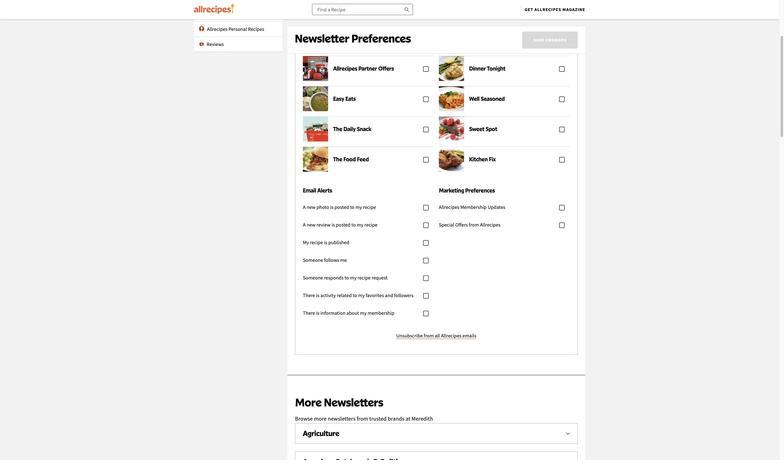 Task type: describe. For each thing, give the bounding box(es) containing it.
allrecipes membership updates
[[439, 204, 506, 211]]

about
[[347, 310, 359, 317]]

membership
[[368, 310, 395, 317]]

to down a new photo is posted to my recipe in the left top of the page
[[352, 222, 356, 228]]

someone for someone responds to my recipe request
[[303, 275, 323, 281]]

0 vertical spatial offers
[[379, 65, 394, 72]]

dinner tonight
[[469, 65, 506, 72]]

the food feed
[[333, 156, 369, 163]]

allrecipes down 'marketing'
[[439, 204, 460, 211]]

eats
[[346, 96, 356, 102]]

favorites
[[366, 293, 384, 299]]

email alerts
[[303, 188, 332, 194]]

reviews
[[207, 41, 224, 47]]

get
[[525, 7, 534, 12]]

sweet spot image
[[439, 117, 464, 142]]

posted for photo
[[335, 204, 349, 211]]

more newsletters
[[295, 396, 384, 410]]

sweet spot
[[469, 126, 498, 132]]

1 horizontal spatial from
[[424, 333, 434, 339]]

unsubscribe from all allrecipes emails
[[397, 333, 477, 339]]

activity
[[321, 293, 336, 299]]

well
[[469, 96, 480, 102]]

browse more newsletters from trusted brands at meredith
[[295, 416, 433, 423]]

allrecipes right get
[[535, 7, 562, 12]]

related
[[337, 293, 352, 299]]

daily
[[344, 126, 356, 132]]

kitchen
[[469, 156, 488, 163]]

food
[[344, 156, 356, 163]]

2 vertical spatial from
[[357, 416, 368, 423]]

someone follows me
[[303, 257, 347, 264]]

is left activity
[[316, 293, 320, 299]]

at
[[406, 416, 411, 423]]

allrecipes inside allrecipes personal recipes 'link'
[[207, 26, 228, 32]]

someone for someone follows me
[[303, 257, 323, 264]]

followers
[[394, 293, 414, 299]]

my
[[303, 240, 309, 246]]

subscribe
[[538, 44, 559, 50]]

there for there is information about my membership
[[303, 310, 315, 317]]

items
[[221, 11, 232, 17]]

seasoned
[[481, 96, 505, 102]]

allrecipes partner offers
[[333, 65, 394, 72]]

a new review is posted to my recipe
[[303, 222, 378, 228]]

there for there is activity related to my favorites and followers
[[303, 293, 315, 299]]

to right subscribe
[[560, 44, 564, 50]]

published
[[329, 240, 350, 246]]

preferences for newsletter preferences
[[352, 32, 411, 45]]

membership
[[461, 204, 487, 211]]

emails
[[463, 333, 477, 339]]

the daily snack
[[333, 126, 372, 132]]

brands
[[388, 416, 405, 423]]

well seasoned
[[469, 96, 505, 102]]

my up there is activity related to my favorites and followers
[[350, 275, 357, 281]]

posted for review
[[336, 222, 351, 228]]

my right about
[[360, 310, 367, 317]]

all for from
[[435, 333, 440, 339]]

0 vertical spatial from
[[469, 222, 479, 228]]

updates
[[488, 204, 506, 211]]

photo
[[317, 204, 329, 211]]

tonight
[[487, 65, 506, 72]]

dinner
[[469, 65, 486, 72]]

the daily snack image
[[303, 117, 328, 142]]

the food feed image
[[303, 147, 328, 172]]

more
[[314, 416, 327, 423]]

marketing
[[439, 188, 464, 194]]

kitchen fix image
[[439, 147, 464, 172]]

recipes
[[248, 26, 264, 32]]

dinner tonight image
[[439, 56, 464, 81]]

follows
[[324, 257, 339, 264]]

fix
[[489, 156, 496, 163]]

and
[[385, 293, 393, 299]]

is right photo
[[330, 204, 334, 211]]

new for photo
[[307, 204, 316, 211]]



Task type: locate. For each thing, give the bounding box(es) containing it.
my left favorites
[[358, 293, 365, 299]]

new for review
[[307, 222, 316, 228]]

unsubscribe
[[397, 333, 423, 339]]

email
[[303, 188, 316, 194]]

someone left responds
[[303, 275, 323, 281]]

snack
[[357, 126, 372, 132]]

1 vertical spatial someone
[[303, 275, 323, 281]]

0 horizontal spatial from
[[357, 416, 368, 423]]

someone
[[303, 257, 323, 264], [303, 275, 323, 281]]

me
[[340, 257, 347, 264]]

0 horizontal spatial offers
[[379, 65, 394, 72]]

newsletter
[[295, 32, 350, 45]]

the for the daily snack
[[333, 126, 343, 132]]

responds
[[324, 275, 344, 281]]

there is activity related to my favorites and followers
[[303, 293, 414, 299]]

new
[[307, 204, 316, 211], [307, 222, 316, 228]]

1 horizontal spatial preferences
[[466, 188, 495, 194]]

trusted
[[370, 416, 387, 423]]

easy eats image
[[303, 86, 328, 112]]

&
[[233, 11, 237, 17]]

0 vertical spatial someone
[[303, 257, 323, 264]]

there left information
[[303, 310, 315, 317]]

1 vertical spatial a
[[303, 222, 306, 228]]

0 horizontal spatial preferences
[[352, 32, 411, 45]]

to right responds
[[345, 275, 349, 281]]

a for a new photo is posted to my recipe
[[303, 204, 306, 211]]

magazine
[[563, 7, 586, 12]]

subscribe to all
[[538, 44, 570, 50]]

1 horizontal spatial offers
[[456, 222, 468, 228]]

1 vertical spatial all
[[435, 333, 440, 339]]

preferences for marketing preferences
[[466, 188, 495, 194]]

is
[[330, 204, 334, 211], [332, 222, 335, 228], [324, 240, 328, 246], [316, 293, 320, 299], [316, 310, 320, 317]]

partner
[[359, 65, 377, 72]]

offers
[[379, 65, 394, 72], [456, 222, 468, 228]]

a new photo is posted to my recipe
[[303, 204, 376, 211]]

the left food
[[333, 156, 343, 163]]

get allrecipes magazine
[[525, 7, 586, 12]]

1 vertical spatial new
[[307, 222, 316, 228]]

agriculture
[[303, 430, 340, 439]]

easy
[[333, 96, 344, 102]]

is left published
[[324, 240, 328, 246]]

1 someone from the top
[[303, 257, 323, 264]]

allrecipes left 'emails'
[[441, 333, 462, 339]]

1 horizontal spatial all
[[565, 44, 570, 50]]

is left information
[[316, 310, 320, 317]]

someone left follows
[[303, 257, 323, 264]]

kitchen fix
[[469, 156, 496, 163]]

information
[[321, 310, 346, 317]]

2 there from the top
[[303, 310, 315, 317]]

feed
[[357, 156, 369, 163]]

to
[[560, 44, 564, 50], [350, 204, 355, 211], [352, 222, 356, 228], [345, 275, 349, 281], [353, 293, 357, 299]]

0 vertical spatial new
[[307, 204, 316, 211]]

1 a from the top
[[303, 204, 306, 211]]

posted
[[335, 204, 349, 211], [336, 222, 351, 228]]

1 vertical spatial offers
[[456, 222, 468, 228]]

to up a new review is posted to my recipe
[[350, 204, 355, 211]]

1 the from the top
[[333, 126, 343, 132]]

meredith
[[412, 416, 433, 423]]

2 someone from the top
[[303, 275, 323, 281]]

preferences
[[352, 32, 411, 45], [466, 188, 495, 194]]

the for the food feed
[[333, 156, 343, 163]]

unsubscribe from all allrecipes emails link
[[397, 333, 477, 340]]

posted up a new review is posted to my recipe
[[335, 204, 349, 211]]

from left 'trusted' on the left of page
[[357, 416, 368, 423]]

1 vertical spatial from
[[424, 333, 434, 339]]

allrecipes inside unsubscribe from all allrecipes emails link
[[441, 333, 462, 339]]

1 vertical spatial there
[[303, 310, 315, 317]]

there left activity
[[303, 293, 315, 299]]

well seasoned image
[[439, 86, 464, 112]]

a
[[303, 204, 306, 211], [303, 222, 306, 228]]

personal
[[229, 26, 247, 32]]

offers right special
[[456, 222, 468, 228]]

browse
[[295, 416, 313, 423]]

a for a new review is posted to my recipe
[[303, 222, 306, 228]]

0 vertical spatial the
[[333, 126, 343, 132]]

1 vertical spatial the
[[333, 156, 343, 163]]

my down a new photo is posted to my recipe in the left top of the page
[[357, 222, 364, 228]]

allrecipes up reviews
[[207, 26, 228, 32]]

saved
[[207, 11, 220, 17]]

the left daily at the top
[[333, 126, 343, 132]]

spot
[[486, 126, 498, 132]]

collections
[[238, 11, 261, 17]]

more
[[295, 396, 322, 410]]

all right subscribe
[[565, 44, 570, 50]]

0 vertical spatial a
[[303, 204, 306, 211]]

allrecipes partner offers image
[[303, 56, 328, 81]]

recipe
[[363, 204, 376, 211], [365, 222, 378, 228], [310, 240, 323, 246], [358, 275, 371, 281]]

is right the review
[[332, 222, 335, 228]]

allrecipes left partner
[[333, 65, 357, 72]]

from down "membership"
[[469, 222, 479, 228]]

to right related
[[353, 293, 357, 299]]

get allrecipes magazine link
[[525, 7, 586, 12]]

my up a new review is posted to my recipe
[[356, 204, 362, 211]]

newsletters up 'allrecipes partner offers' image
[[303, 43, 333, 50]]

there
[[303, 293, 315, 299], [303, 310, 315, 317]]

allrecipes
[[535, 7, 562, 12], [207, 26, 228, 32], [333, 65, 357, 72], [439, 204, 460, 211], [480, 222, 501, 228], [441, 333, 462, 339]]

saved items & collections link
[[194, 6, 283, 21]]

1 vertical spatial posted
[[336, 222, 351, 228]]

all right unsubscribe at bottom right
[[435, 333, 440, 339]]

allrecipes personal recipes link
[[194, 21, 283, 37]]

sweet
[[469, 126, 485, 132]]

0 horizontal spatial all
[[435, 333, 440, 339]]

new left photo
[[307, 204, 316, 211]]

request
[[372, 275, 388, 281]]

all for to
[[565, 44, 570, 50]]

chevron image
[[564, 431, 572, 439]]

0 vertical spatial preferences
[[352, 32, 411, 45]]

a up my
[[303, 222, 306, 228]]

0 vertical spatial there
[[303, 293, 315, 299]]

1 vertical spatial preferences
[[466, 188, 495, 194]]

1 new from the top
[[307, 204, 316, 211]]

newsletters up browse more newsletters from trusted brands at meredith
[[324, 396, 384, 410]]

easy eats
[[333, 96, 356, 102]]

2 horizontal spatial from
[[469, 222, 479, 228]]

special offers from allrecipes
[[439, 222, 501, 228]]

my recipe is published
[[303, 240, 350, 246]]

a down email
[[303, 204, 306, 211]]

marketing preferences
[[439, 188, 495, 194]]

reviews link
[[194, 37, 283, 52]]

someone responds to my recipe request
[[303, 275, 388, 281]]

Search text field
[[312, 4, 413, 15]]

allrecipes down updates
[[480, 222, 501, 228]]

there is information about my membership
[[303, 310, 395, 317]]

new left the review
[[307, 222, 316, 228]]

2 new from the top
[[307, 222, 316, 228]]

newsletters
[[303, 43, 333, 50], [324, 396, 384, 410]]

posted down a new photo is posted to my recipe in the left top of the page
[[336, 222, 351, 228]]

allrecipes personal recipes
[[207, 26, 264, 32]]

1 vertical spatial newsletters
[[324, 396, 384, 410]]

offers right partner
[[379, 65, 394, 72]]

2 the from the top
[[333, 156, 343, 163]]

0 vertical spatial newsletters
[[303, 43, 333, 50]]

saved items & collections
[[207, 11, 261, 17]]

from
[[469, 222, 479, 228], [424, 333, 434, 339], [357, 416, 368, 423]]

special
[[439, 222, 455, 228]]

all
[[565, 44, 570, 50], [435, 333, 440, 339]]

0 vertical spatial all
[[565, 44, 570, 50]]

newsletter preferences
[[295, 32, 411, 45]]

newsletters
[[328, 416, 356, 423]]

review
[[317, 222, 331, 228]]

0 vertical spatial posted
[[335, 204, 349, 211]]

from right unsubscribe at bottom right
[[424, 333, 434, 339]]

2 a from the top
[[303, 222, 306, 228]]

alerts
[[318, 188, 332, 194]]

1 there from the top
[[303, 293, 315, 299]]

subscribe to all link
[[538, 43, 570, 51]]



Task type: vqa. For each thing, say whether or not it's contained in the screenshot.
extension,
no



